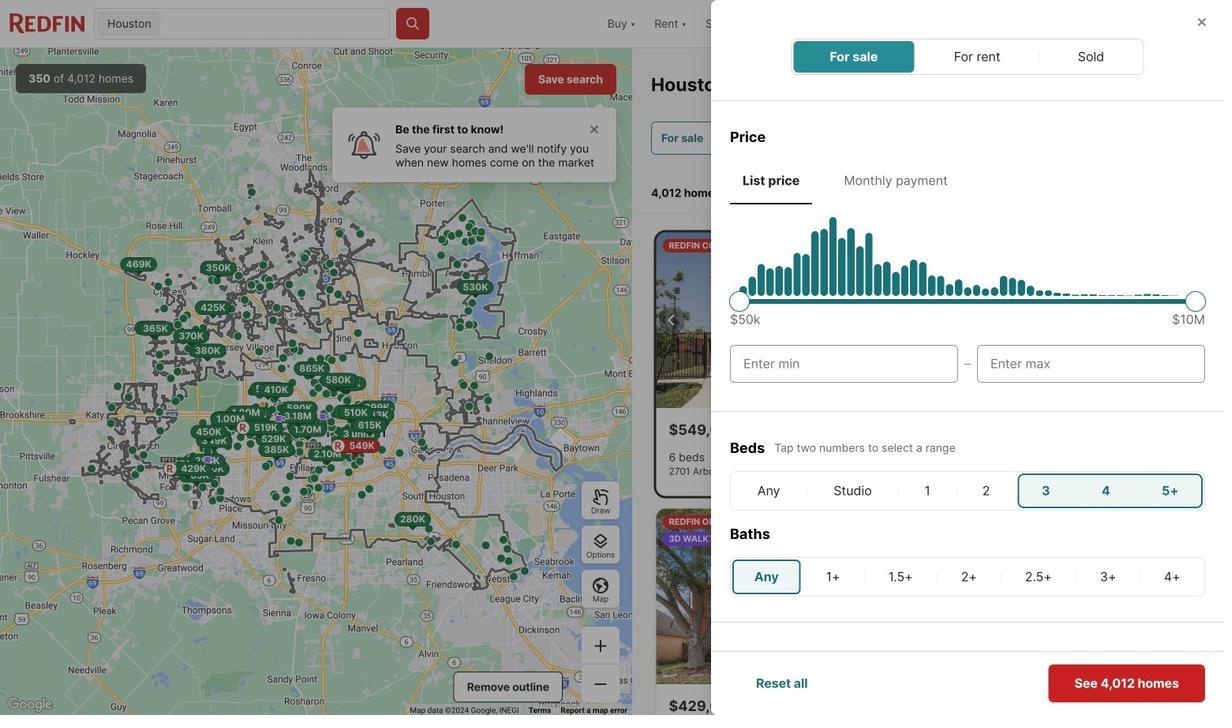 Task type: vqa. For each thing, say whether or not it's contained in the screenshot.
top tour
no



Task type: locate. For each thing, give the bounding box(es) containing it.
option
[[730, 682, 840, 715], [852, 682, 962, 715], [974, 682, 1084, 715]]

1 horizontal spatial option
[[852, 682, 962, 715]]

cell
[[733, 474, 806, 508], [809, 474, 897, 508], [901, 474, 955, 508], [958, 474, 1015, 508], [1018, 474, 1076, 508], [1076, 474, 1136, 508], [1136, 474, 1203, 508], [733, 560, 801, 594], [804, 560, 863, 594], [866, 560, 936, 594], [939, 560, 1000, 594], [1003, 560, 1075, 594], [1078, 560, 1139, 594], [1142, 560, 1203, 594]]

None search field
[[164, 9, 389, 40]]

0 horizontal spatial tab
[[730, 160, 813, 201]]

Enter min text field
[[744, 354, 945, 373]]

tab
[[730, 160, 813, 201], [832, 160, 961, 201]]

Enter max text field
[[991, 354, 1192, 373]]

2 horizontal spatial option
[[974, 682, 1084, 715]]

Sold radio
[[1078, 47, 1106, 66]]

menu bar
[[791, 39, 1144, 75]]

2 tab from the left
[[832, 160, 961, 201]]

list box
[[730, 682, 1206, 715]]

tab list
[[730, 160, 1206, 204]]

1 horizontal spatial tab
[[832, 160, 961, 201]]

next image
[[895, 311, 914, 330]]

0 horizontal spatial option
[[730, 682, 840, 715]]

map region
[[0, 48, 632, 715]]

maximum price slider
[[1186, 291, 1206, 312]]

dialog
[[711, 0, 1225, 715]]

google image
[[4, 695, 56, 715]]

number of bathrooms row
[[730, 557, 1206, 597]]



Task type: describe. For each thing, give the bounding box(es) containing it.
1 tab from the left
[[730, 160, 813, 201]]

3 option from the left
[[974, 682, 1084, 715]]

For sale radio
[[830, 47, 878, 66]]

2 option from the left
[[852, 682, 962, 715]]

Add home to favorites checkbox
[[1163, 694, 1188, 715]]

number of bedrooms row
[[730, 471, 1206, 511]]

add home to favorites image
[[1166, 697, 1185, 715]]

For rent radio
[[954, 47, 1002, 66]]

share home image
[[1134, 697, 1153, 715]]

previous image
[[663, 311, 682, 330]]

minimum price slider
[[729, 291, 750, 312]]

1 option from the left
[[730, 682, 840, 715]]

submit search image
[[405, 16, 421, 32]]



